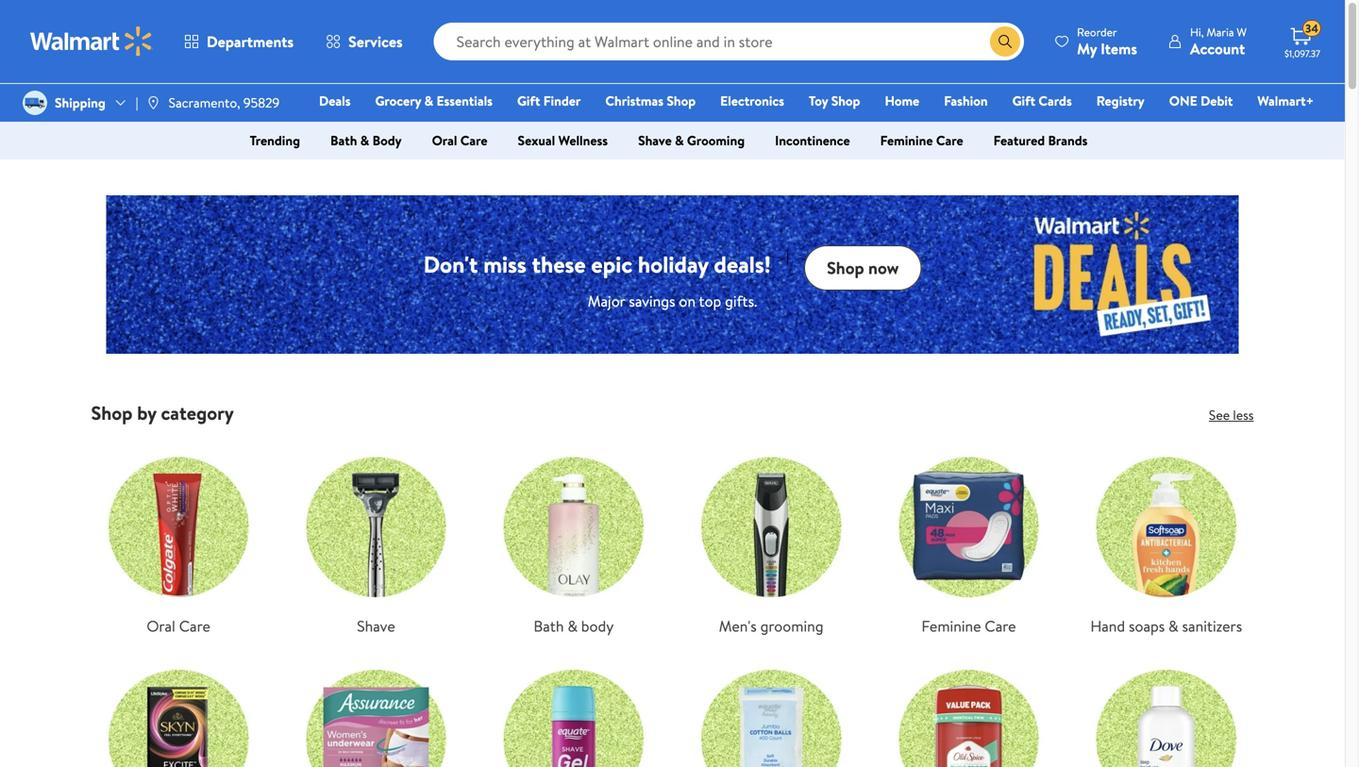 Task type: vqa. For each thing, say whether or not it's contained in the screenshot.
Oral Care dropdown button
yes



Task type: locate. For each thing, give the bounding box(es) containing it.
walmart image
[[30, 26, 153, 57]]

feminine
[[880, 131, 933, 150], [922, 616, 981, 637]]

reorder
[[1077, 24, 1117, 40]]

0 horizontal spatial |
[[136, 93, 138, 112]]

1 vertical spatial shave
[[357, 616, 395, 637]]

shave for shave
[[357, 616, 395, 637]]

gift for gift cards
[[1013, 92, 1036, 110]]

shave & grooming button
[[623, 126, 760, 156]]

fashion link
[[936, 91, 997, 111]]

oral care
[[432, 131, 488, 150], [147, 616, 210, 637]]

oral care link
[[91, 440, 266, 638]]

men's
[[719, 616, 757, 637]]

reorder my items
[[1077, 24, 1138, 59]]

electronics link
[[712, 91, 793, 111]]

1 vertical spatial feminine
[[922, 616, 981, 637]]

christmas shop link
[[597, 91, 704, 111]]

sanitizers
[[1182, 616, 1243, 637]]

major savings on top gifts.
[[588, 291, 757, 312]]

0 vertical spatial bath
[[330, 131, 357, 150]]

| right deals! at the right
[[786, 245, 789, 266]]

deals!
[[714, 249, 771, 280]]

bath for bath & body
[[330, 131, 357, 150]]

featured brands button
[[979, 126, 1103, 156]]

0 horizontal spatial gift
[[517, 92, 540, 110]]

& for grooming
[[675, 131, 684, 150]]

shop left the now
[[827, 256, 864, 280]]

see less
[[1209, 406, 1254, 424]]

feminine care
[[880, 131, 964, 150], [922, 616, 1016, 637]]

sacramento, 95829
[[169, 93, 280, 112]]

$1,097.37
[[1285, 47, 1321, 60]]

 image
[[23, 91, 47, 115]]

gift
[[517, 92, 540, 110], [1013, 92, 1036, 110]]

account
[[1190, 38, 1245, 59]]

gift left the cards
[[1013, 92, 1036, 110]]

grooming
[[687, 131, 745, 150]]

care
[[460, 131, 488, 150], [936, 131, 964, 150], [179, 616, 210, 637], [985, 616, 1016, 637]]

grocery
[[375, 92, 421, 110]]

list
[[80, 425, 1266, 768]]

gift finder
[[517, 92, 581, 110]]

maria
[[1207, 24, 1234, 40]]

shave inside dropdown button
[[638, 131, 672, 150]]

walmart+ link
[[1249, 91, 1323, 111]]

departments button
[[168, 19, 310, 64]]

shave
[[638, 131, 672, 150], [357, 616, 395, 637]]

1 horizontal spatial oral
[[432, 131, 457, 150]]

0 vertical spatial oral care
[[432, 131, 488, 150]]

shave for shave & grooming
[[638, 131, 672, 150]]

 image
[[146, 95, 161, 110]]

christmas shop
[[605, 92, 696, 110]]

0 horizontal spatial bath
[[330, 131, 357, 150]]

feminine inside dropdown button
[[880, 131, 933, 150]]

feminine care inside "link"
[[922, 616, 1016, 637]]

1 vertical spatial |
[[786, 245, 789, 266]]

0 vertical spatial oral
[[432, 131, 457, 150]]

1 horizontal spatial shave
[[638, 131, 672, 150]]

items
[[1101, 38, 1138, 59]]

0 horizontal spatial oral
[[147, 616, 176, 637]]

0 vertical spatial shave
[[638, 131, 672, 150]]

0 vertical spatial feminine care
[[880, 131, 964, 150]]

gifts.
[[725, 291, 757, 312]]

sacramento,
[[169, 93, 240, 112]]

1 horizontal spatial oral care
[[432, 131, 488, 150]]

toy shop link
[[801, 91, 869, 111]]

| right shipping
[[136, 93, 138, 112]]

bath down deals
[[330, 131, 357, 150]]

shop now link
[[805, 245, 922, 291]]

care inside "link"
[[985, 616, 1016, 637]]

electronics
[[720, 92, 785, 110]]

w
[[1237, 24, 1247, 40]]

services button
[[310, 19, 419, 64]]

bath & body
[[330, 131, 402, 150]]

fashion
[[944, 92, 988, 110]]

featured brands
[[994, 131, 1088, 150]]

shop up shave & grooming
[[667, 92, 696, 110]]

on
[[679, 291, 696, 312]]

grooming
[[761, 616, 824, 637]]

christmas
[[605, 92, 664, 110]]

gift finder link
[[509, 91, 589, 111]]

1 vertical spatial oral care
[[147, 616, 210, 637]]

gift cards link
[[1004, 91, 1081, 111]]

1 horizontal spatial gift
[[1013, 92, 1036, 110]]

oral
[[432, 131, 457, 150], [147, 616, 176, 637]]

oral inside dropdown button
[[432, 131, 457, 150]]

sexual wellness button
[[503, 126, 623, 156]]

deals
[[319, 92, 351, 110]]

0 vertical spatial feminine
[[880, 131, 933, 150]]

debit
[[1201, 92, 1233, 110]]

1 vertical spatial feminine care
[[922, 616, 1016, 637]]

1 vertical spatial bath
[[534, 616, 564, 637]]

gift left the finder
[[517, 92, 540, 110]]

0 horizontal spatial shave
[[357, 616, 395, 637]]

& for essentials
[[424, 92, 433, 110]]

|
[[136, 93, 138, 112], [786, 245, 789, 266]]

feminine care inside dropdown button
[[880, 131, 964, 150]]

bath for bath & body
[[534, 616, 564, 637]]

body
[[373, 131, 402, 150]]

shop inside 'link'
[[827, 256, 864, 280]]

don't
[[423, 249, 478, 280]]

2 gift from the left
[[1013, 92, 1036, 110]]

1 gift from the left
[[517, 92, 540, 110]]

bath inside dropdown button
[[330, 131, 357, 150]]

hand soaps & sanitizers link
[[1079, 440, 1254, 638]]

list containing oral care
[[80, 425, 1266, 768]]

toy shop
[[809, 92, 861, 110]]

1 horizontal spatial bath
[[534, 616, 564, 637]]

holiday
[[638, 249, 709, 280]]

1 horizontal spatial |
[[786, 245, 789, 266]]

by
[[137, 400, 156, 426]]

feminine care link
[[882, 440, 1057, 638]]

0 horizontal spatial oral care
[[147, 616, 210, 637]]

bath left body
[[534, 616, 564, 637]]



Task type: describe. For each thing, give the bounding box(es) containing it.
brands
[[1048, 131, 1088, 150]]

my
[[1077, 38, 1097, 59]]

shop now
[[827, 256, 899, 280]]

Walmart Site-Wide search field
[[434, 23, 1024, 60]]

one debit link
[[1161, 91, 1242, 111]]

oral care button
[[417, 126, 503, 156]]

sexual wellness
[[518, 131, 608, 150]]

don't miss these epic holiday deals! image
[[106, 194, 1239, 356]]

search icon image
[[998, 34, 1013, 49]]

& for body
[[568, 616, 578, 637]]

hand
[[1091, 616, 1125, 637]]

now
[[869, 256, 899, 280]]

sexual
[[518, 131, 555, 150]]

incontinence
[[775, 131, 850, 150]]

top
[[699, 291, 722, 312]]

departments
[[207, 31, 294, 52]]

soaps
[[1129, 616, 1165, 637]]

toy
[[809, 92, 828, 110]]

shop by category
[[91, 400, 234, 426]]

95829
[[243, 93, 280, 112]]

grocery & essentials
[[375, 92, 493, 110]]

major
[[588, 291, 625, 312]]

essentials
[[437, 92, 493, 110]]

don't miss these epic holiday deals!
[[423, 249, 771, 280]]

men's grooming
[[719, 616, 824, 637]]

epic
[[591, 249, 633, 280]]

deals link
[[311, 91, 359, 111]]

registry link
[[1088, 91, 1153, 111]]

bath & body
[[534, 616, 614, 637]]

bath & body link
[[486, 440, 661, 638]]

oral care inside dropdown button
[[432, 131, 488, 150]]

one debit
[[1169, 92, 1233, 110]]

1 vertical spatial oral
[[147, 616, 176, 637]]

savings
[[629, 291, 676, 312]]

wellness
[[558, 131, 608, 150]]

0 vertical spatial |
[[136, 93, 138, 112]]

finder
[[544, 92, 581, 110]]

hand soaps & sanitizers
[[1091, 616, 1243, 637]]

34
[[1306, 20, 1319, 37]]

home link
[[877, 91, 928, 111]]

featured
[[994, 131, 1045, 150]]

feminine care button
[[865, 126, 979, 156]]

shop right toy
[[831, 92, 861, 110]]

shop left 'by'
[[91, 400, 133, 426]]

miss
[[483, 249, 527, 280]]

services
[[348, 31, 403, 52]]

hi, maria w account
[[1190, 24, 1247, 59]]

cards
[[1039, 92, 1072, 110]]

Search search field
[[434, 23, 1024, 60]]

body
[[581, 616, 614, 637]]

walmart+
[[1258, 92, 1314, 110]]

gift for gift finder
[[517, 92, 540, 110]]

incontinence button
[[760, 126, 865, 156]]

feminine inside "link"
[[922, 616, 981, 637]]

men's grooming link
[[684, 440, 859, 638]]

shipping
[[55, 93, 106, 112]]

these
[[532, 249, 586, 280]]

home
[[885, 92, 920, 110]]

category
[[161, 400, 234, 426]]

bath & body button
[[315, 126, 417, 156]]

see
[[1209, 406, 1230, 424]]

gift cards
[[1013, 92, 1072, 110]]

hi,
[[1190, 24, 1204, 40]]

trending button
[[235, 126, 315, 156]]

trending
[[250, 131, 300, 150]]

shave & grooming
[[638, 131, 745, 150]]

one
[[1169, 92, 1198, 110]]

less
[[1233, 406, 1254, 424]]

see less button
[[1209, 406, 1254, 424]]

grocery & essentials link
[[367, 91, 501, 111]]

& for body
[[360, 131, 369, 150]]



